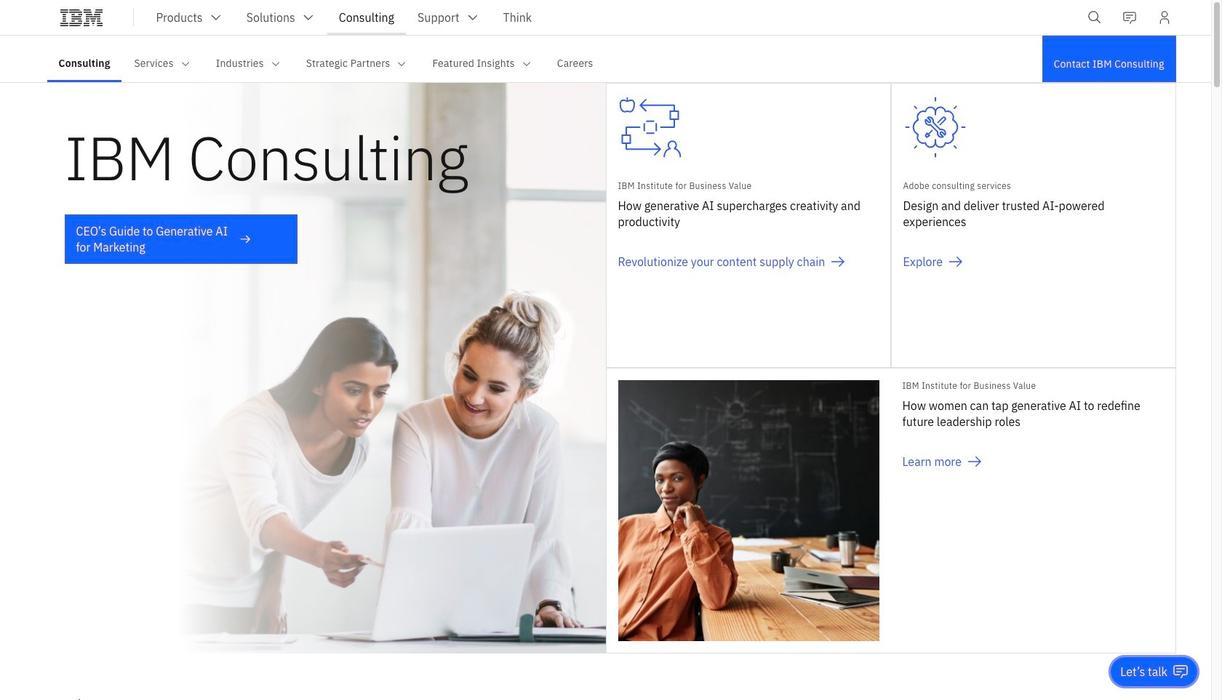 Task type: describe. For each thing, give the bounding box(es) containing it.
let's talk element
[[1121, 664, 1168, 680]]



